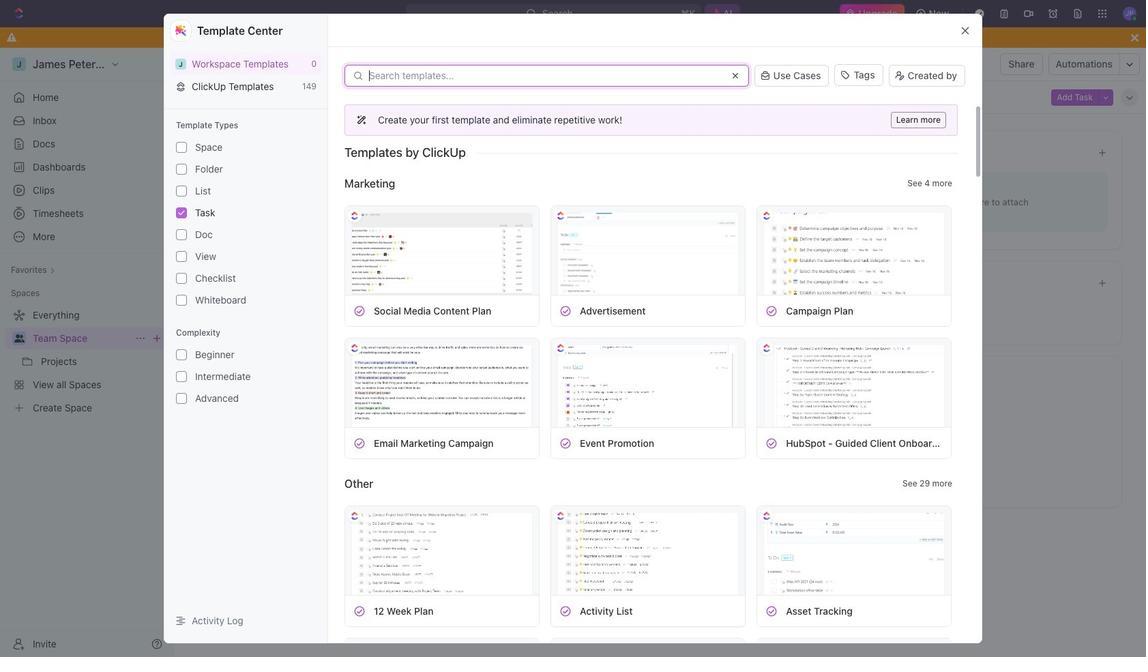 Task type: describe. For each thing, give the bounding box(es) containing it.
no lists icon. image
[[629, 390, 684, 444]]



Task type: locate. For each thing, give the bounding box(es) containing it.
tree
[[5, 304, 168, 419]]

task template element
[[353, 305, 366, 317], [560, 305, 572, 317], [766, 305, 778, 317], [353, 437, 366, 449], [560, 437, 572, 449], [766, 437, 778, 449], [353, 605, 366, 617], [560, 605, 572, 617], [766, 605, 778, 617]]

user group image
[[187, 61, 195, 68]]

Search templates... text field
[[369, 70, 722, 81]]

tree inside sidebar navigation
[[5, 304, 168, 419]]

task template image
[[353, 305, 366, 317], [560, 437, 572, 449], [766, 437, 778, 449], [353, 605, 366, 617], [766, 605, 778, 617]]

task template image
[[560, 305, 572, 317], [766, 305, 778, 317], [353, 437, 366, 449], [560, 605, 572, 617]]

None checkbox
[[176, 164, 187, 175], [176, 349, 187, 360], [176, 164, 187, 175], [176, 349, 187, 360]]

user group image
[[14, 334, 24, 343]]

sidebar navigation
[[0, 48, 174, 657]]

james peterson's workspace, , element
[[175, 58, 186, 69]]

None checkbox
[[176, 142, 187, 153], [176, 186, 187, 197], [176, 207, 187, 218], [176, 229, 187, 240], [176, 251, 187, 262], [176, 273, 187, 284], [176, 295, 187, 306], [176, 371, 187, 382], [176, 393, 187, 404], [176, 142, 187, 153], [176, 186, 187, 197], [176, 207, 187, 218], [176, 229, 187, 240], [176, 251, 187, 262], [176, 273, 187, 284], [176, 295, 187, 306], [176, 371, 187, 382], [176, 393, 187, 404]]

no most used docs image
[[629, 161, 684, 216]]



Task type: vqa. For each thing, say whether or not it's contained in the screenshot.
ME
no



